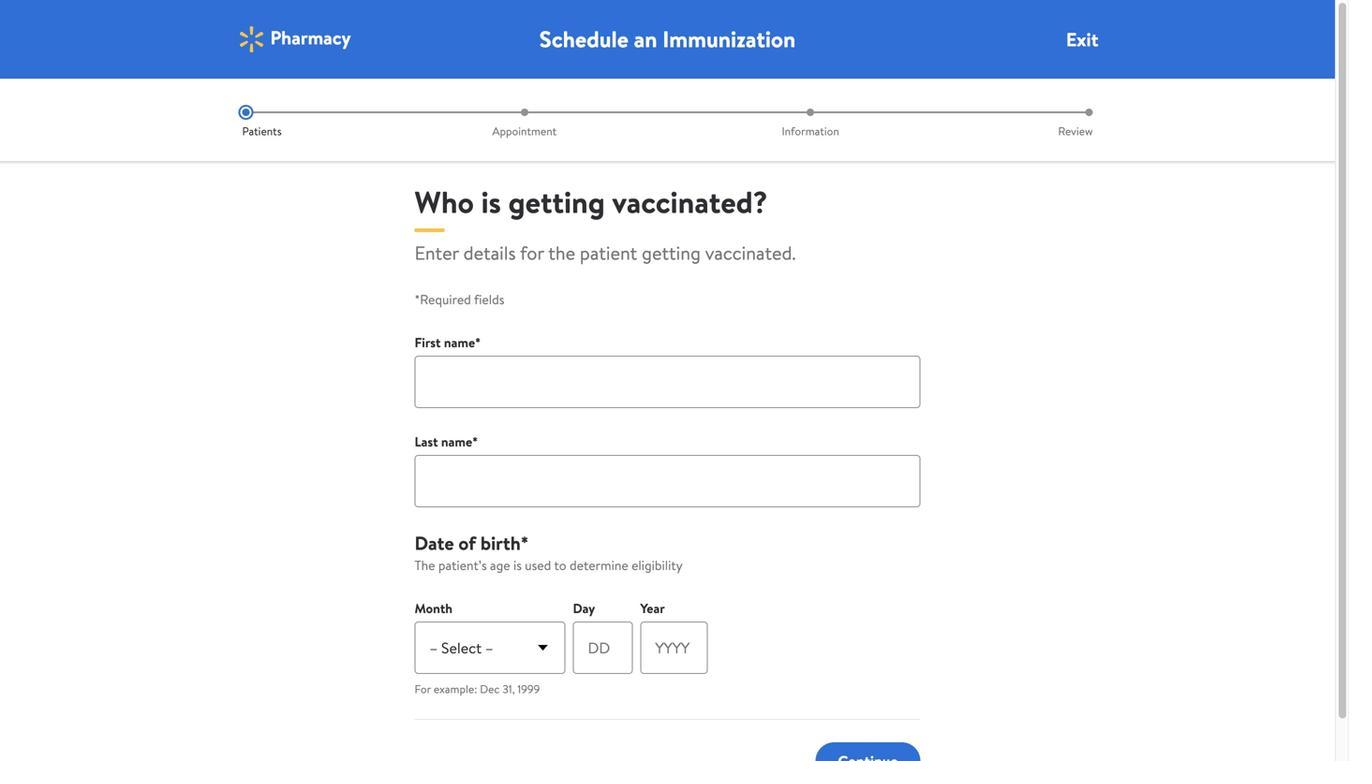 Task type: describe. For each thing, give the bounding box(es) containing it.
last
[[415, 433, 438, 451]]

patients
[[242, 123, 282, 139]]

0 horizontal spatial is
[[481, 181, 501, 223]]

pharmacy
[[270, 24, 351, 51]]

details
[[463, 240, 516, 266]]

*required fields
[[415, 290, 504, 309]]

to
[[554, 557, 566, 575]]

pharmacy button
[[237, 24, 351, 54]]

determine
[[570, 557, 628, 575]]

dec
[[480, 682, 500, 698]]

for example: dec 31, 1999
[[415, 682, 540, 698]]

First name* text field
[[415, 356, 920, 408]]

patient's
[[438, 557, 487, 575]]

the
[[548, 240, 575, 266]]

review list item
[[954, 105, 1097, 139]]

who
[[415, 181, 474, 223]]

year
[[640, 600, 665, 618]]

birth*
[[480, 530, 529, 557]]

*required
[[415, 290, 471, 309]]

last name*
[[415, 433, 478, 451]]

an
[[634, 23, 657, 55]]

0 vertical spatial getting
[[508, 181, 605, 223]]

for
[[415, 682, 431, 698]]

Day text field
[[573, 622, 633, 675]]

name* for first name*
[[444, 334, 481, 352]]

immunization
[[663, 23, 796, 55]]

example:
[[434, 682, 477, 698]]

date
[[415, 530, 454, 557]]

first
[[415, 334, 441, 352]]

information
[[782, 123, 839, 139]]



Task type: vqa. For each thing, say whether or not it's contained in the screenshot.
oz.
no



Task type: locate. For each thing, give the bounding box(es) containing it.
getting down the vaccinated?
[[642, 240, 701, 266]]

1 horizontal spatial getting
[[642, 240, 701, 266]]

of
[[459, 530, 476, 557]]

first name*
[[415, 334, 481, 352]]

appointment list item
[[381, 105, 668, 139]]

1 vertical spatial getting
[[642, 240, 701, 266]]

name* right first
[[444, 334, 481, 352]]

0 horizontal spatial getting
[[508, 181, 605, 223]]

month
[[415, 600, 453, 618]]

Last name* text field
[[415, 455, 920, 508]]

fields
[[474, 290, 504, 309]]

for
[[520, 240, 544, 266]]

patient
[[580, 240, 637, 266]]

name*
[[444, 334, 481, 352], [441, 433, 478, 451]]

Year text field
[[640, 622, 708, 675]]

schedule
[[539, 23, 629, 55]]

list containing patients
[[238, 105, 1097, 139]]

list
[[238, 105, 1097, 139]]

patients list item
[[238, 105, 381, 139]]

1999
[[518, 682, 540, 698]]

information list item
[[668, 105, 954, 139]]

0 vertical spatial name*
[[444, 334, 481, 352]]

exit button
[[1066, 26, 1099, 52]]

is right who
[[481, 181, 501, 223]]

who is getting vaccinated?
[[415, 181, 768, 223]]

name* right last
[[441, 433, 478, 451]]

getting up the
[[508, 181, 605, 223]]

review
[[1058, 123, 1093, 139]]

date of birth* the patient's age is used to determine eligibility
[[415, 530, 683, 575]]

the
[[415, 557, 435, 575]]

schedule an immunization
[[539, 23, 796, 55]]

appointment
[[492, 123, 557, 139]]

name* for last name*
[[441, 433, 478, 451]]

is
[[481, 181, 501, 223], [513, 557, 522, 575]]

enter details for the  patient getting vaccinated.
[[415, 240, 796, 266]]

eligibility
[[632, 557, 683, 575]]

1 vertical spatial is
[[513, 557, 522, 575]]

is right the age
[[513, 557, 522, 575]]

0 vertical spatial is
[[481, 181, 501, 223]]

getting
[[508, 181, 605, 223], [642, 240, 701, 266]]

exit
[[1066, 26, 1099, 52]]

used
[[525, 557, 551, 575]]

1 vertical spatial name*
[[441, 433, 478, 451]]

vaccinated?
[[612, 181, 768, 223]]

enter
[[415, 240, 459, 266]]

1 horizontal spatial is
[[513, 557, 522, 575]]

vaccinated.
[[705, 240, 796, 266]]

31,
[[502, 682, 515, 698]]

day
[[573, 600, 595, 618]]

is inside date of birth* the patient's age is used to determine eligibility
[[513, 557, 522, 575]]

age
[[490, 557, 510, 575]]



